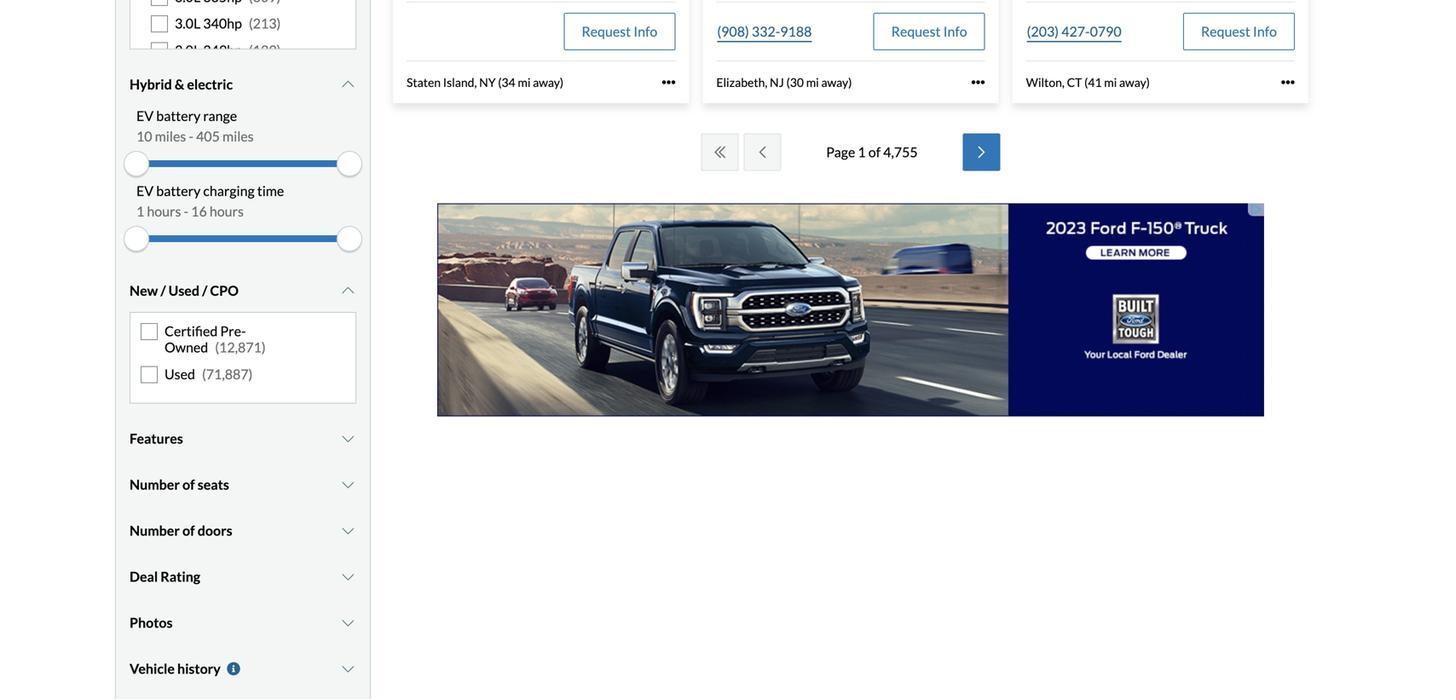 Task type: locate. For each thing, give the bounding box(es) containing it.
1 horizontal spatial info
[[944, 23, 968, 40]]

request for (908) 332-9188
[[892, 23, 941, 40]]

info
[[634, 23, 658, 40], [944, 23, 968, 40], [1254, 23, 1278, 40]]

3.0l 340hp (213)
[[175, 15, 281, 32]]

1 3.0l from the top
[[175, 15, 201, 32]]

1 inside the ev battery charging time 1 hours - 16 hours
[[136, 203, 144, 220]]

ev inside 'ev battery range 10 miles - 405 miles'
[[136, 107, 154, 124]]

number
[[130, 476, 180, 493], [130, 522, 180, 539]]

0 vertical spatial chevron down image
[[340, 478, 356, 492]]

mi right (41
[[1105, 75, 1117, 89]]

2 number from the top
[[130, 522, 180, 539]]

3 chevron down image from the top
[[340, 432, 356, 446]]

battery up 16
[[156, 182, 201, 199]]

0 horizontal spatial request
[[582, 23, 631, 40]]

0 horizontal spatial hours
[[147, 203, 181, 220]]

owned
[[165, 339, 208, 356]]

0 horizontal spatial 1
[[136, 203, 144, 220]]

miles right 10
[[155, 128, 186, 145]]

1 vertical spatial 1
[[136, 203, 144, 220]]

number inside dropdown button
[[130, 522, 180, 539]]

3 mi from the left
[[1105, 75, 1117, 89]]

mi right (30
[[806, 75, 819, 89]]

2 ev from the top
[[136, 182, 154, 199]]

2 request info button from the left
[[874, 13, 986, 50]]

3.0l for 3.0l 340hp (213)
[[175, 15, 201, 32]]

ellipsis h image
[[972, 76, 986, 89], [1282, 76, 1295, 89]]

2 miles from the left
[[223, 128, 254, 145]]

(908)
[[718, 23, 749, 40]]

(139)
[[249, 42, 281, 58]]

1 ev from the top
[[136, 107, 154, 124]]

1 vertical spatial battery
[[156, 182, 201, 199]]

340hp
[[203, 15, 242, 32]]

used down owned
[[165, 366, 195, 382]]

number of doors
[[130, 522, 232, 539]]

chevron down image for number of seats
[[340, 478, 356, 492]]

3 request info button from the left
[[1184, 13, 1295, 50]]

miles
[[155, 128, 186, 145], [223, 128, 254, 145]]

3.0l 349hp (139)
[[175, 42, 281, 58]]

ev battery charging time 1 hours - 16 hours
[[136, 182, 284, 220]]

features button
[[130, 417, 356, 460]]

4,755
[[884, 144, 918, 160]]

2 horizontal spatial request info
[[1202, 23, 1278, 40]]

away) right (41
[[1120, 75, 1150, 89]]

0 horizontal spatial /
[[161, 282, 166, 299]]

nj
[[770, 75, 784, 89]]

chevron down image inside photos dropdown button
[[340, 616, 356, 630]]

request info button
[[564, 13, 676, 50], [874, 13, 986, 50], [1184, 13, 1295, 50]]

ev inside the ev battery charging time 1 hours - 16 hours
[[136, 182, 154, 199]]

ev up 10
[[136, 107, 154, 124]]

1 mi from the left
[[518, 75, 531, 89]]

chevron down image inside deal rating dropdown button
[[340, 570, 356, 584]]

number down features
[[130, 476, 180, 493]]

request
[[582, 23, 631, 40], [892, 23, 941, 40], [1202, 23, 1251, 40]]

(41
[[1085, 75, 1102, 89]]

wilton, ct (41 mi away)
[[1027, 75, 1150, 89]]

(203) 427-0790
[[1027, 23, 1122, 40]]

2 away) from the left
[[822, 75, 852, 89]]

chevron down image inside hybrid & electric "dropdown button"
[[340, 78, 356, 91]]

0 vertical spatial 3.0l
[[175, 15, 201, 32]]

1 vertical spatial used
[[165, 366, 195, 382]]

info for (908) 332-9188
[[944, 23, 968, 40]]

2 horizontal spatial away)
[[1120, 75, 1150, 89]]

hybrid
[[130, 76, 172, 92]]

0 horizontal spatial away)
[[533, 75, 564, 89]]

ev battery range 10 miles - 405 miles
[[136, 107, 254, 145]]

0 vertical spatial 1
[[858, 144, 866, 160]]

3 info from the left
[[1254, 23, 1278, 40]]

battery
[[156, 107, 201, 124], [156, 182, 201, 199]]

&
[[175, 76, 184, 92]]

2 request info from the left
[[892, 23, 968, 40]]

2 horizontal spatial request info button
[[1184, 13, 1295, 50]]

1 horizontal spatial ellipsis h image
[[1282, 76, 1295, 89]]

chevron down image for features
[[340, 432, 356, 446]]

photos
[[130, 614, 173, 631]]

used
[[169, 282, 200, 299], [165, 366, 195, 382]]

1 request info button from the left
[[564, 13, 676, 50]]

3 away) from the left
[[1120, 75, 1150, 89]]

-
[[189, 128, 194, 145], [184, 203, 189, 220]]

(34
[[498, 75, 516, 89]]

hours down charging
[[210, 203, 244, 220]]

deal rating
[[130, 568, 200, 585]]

0 vertical spatial -
[[189, 128, 194, 145]]

request info
[[582, 23, 658, 40], [892, 23, 968, 40], [1202, 23, 1278, 40]]

ev down 10
[[136, 182, 154, 199]]

chevron down image for hybrid & electric
[[340, 78, 356, 91]]

1 horizontal spatial request info button
[[874, 13, 986, 50]]

1 left 16
[[136, 203, 144, 220]]

of
[[869, 144, 881, 160], [182, 476, 195, 493], [182, 522, 195, 539]]

ellipsis h image for (203) 427-0790
[[1282, 76, 1295, 89]]

1 away) from the left
[[533, 75, 564, 89]]

/ left the "cpo"
[[202, 282, 207, 299]]

battery inside the ev battery charging time 1 hours - 16 hours
[[156, 182, 201, 199]]

1 horizontal spatial miles
[[223, 128, 254, 145]]

vehicle
[[130, 661, 175, 677]]

chevron down image
[[340, 478, 356, 492], [340, 524, 356, 538]]

away) right (30
[[822, 75, 852, 89]]

2 horizontal spatial mi
[[1105, 75, 1117, 89]]

1 right page
[[858, 144, 866, 160]]

2 chevron down image from the top
[[340, 524, 356, 538]]

1 vertical spatial chevron down image
[[340, 524, 356, 538]]

1 vertical spatial ev
[[136, 182, 154, 199]]

away) right (34
[[533, 75, 564, 89]]

mi for (203) 427-0790
[[1105, 75, 1117, 89]]

miles down range at the top
[[223, 128, 254, 145]]

2 ellipsis h image from the left
[[1282, 76, 1295, 89]]

1 horizontal spatial request info
[[892, 23, 968, 40]]

ev for ev battery range
[[136, 107, 154, 124]]

rating
[[161, 568, 200, 585]]

2 3.0l from the top
[[175, 42, 201, 58]]

6 chevron down image from the top
[[340, 662, 356, 676]]

1 horizontal spatial /
[[202, 282, 207, 299]]

2 mi from the left
[[806, 75, 819, 89]]

number for number of doors
[[130, 522, 180, 539]]

chevron down image inside features dropdown button
[[340, 432, 356, 446]]

2 chevron down image from the top
[[340, 284, 356, 298]]

number inside dropdown button
[[130, 476, 180, 493]]

3.0l left 340hp
[[175, 15, 201, 32]]

0 vertical spatial used
[[169, 282, 200, 299]]

0 horizontal spatial info
[[634, 23, 658, 40]]

1 vertical spatial 3.0l
[[175, 42, 201, 58]]

1 horizontal spatial request
[[892, 23, 941, 40]]

hybrid & electric button
[[130, 63, 356, 106]]

5 chevron down image from the top
[[340, 616, 356, 630]]

of left the seats
[[182, 476, 195, 493]]

3.0l up hybrid & electric
[[175, 42, 201, 58]]

features
[[130, 430, 183, 447]]

mi
[[518, 75, 531, 89], [806, 75, 819, 89], [1105, 75, 1117, 89]]

/ right 'new'
[[161, 282, 166, 299]]

1 horizontal spatial mi
[[806, 75, 819, 89]]

(908) 332-9188
[[718, 23, 812, 40]]

ev
[[136, 107, 154, 124], [136, 182, 154, 199]]

0 vertical spatial ev
[[136, 107, 154, 124]]

away)
[[533, 75, 564, 89], [822, 75, 852, 89], [1120, 75, 1150, 89]]

1 horizontal spatial hours
[[210, 203, 244, 220]]

cpo
[[210, 282, 239, 299]]

- left '405'
[[189, 128, 194, 145]]

1 miles from the left
[[155, 128, 186, 145]]

0 horizontal spatial request info button
[[564, 13, 676, 50]]

4 chevron down image from the top
[[340, 570, 356, 584]]

1 vertical spatial of
[[182, 476, 195, 493]]

10
[[136, 128, 152, 145]]

new / used / cpo button
[[130, 269, 356, 312]]

of for doors
[[182, 522, 195, 539]]

2 horizontal spatial request
[[1202, 23, 1251, 40]]

0 horizontal spatial request info
[[582, 23, 658, 40]]

number up deal rating
[[130, 522, 180, 539]]

battery down &
[[156, 107, 201, 124]]

16
[[191, 203, 207, 220]]

3 request from the left
[[1202, 23, 1251, 40]]

0790
[[1090, 23, 1122, 40]]

of inside number of doors dropdown button
[[182, 522, 195, 539]]

2 horizontal spatial info
[[1254, 23, 1278, 40]]

of left doors
[[182, 522, 195, 539]]

of left 4,755
[[869, 144, 881, 160]]

0 horizontal spatial miles
[[155, 128, 186, 145]]

hybrid & electric
[[130, 76, 233, 92]]

request info button for (908) 332-9188
[[874, 13, 986, 50]]

chevron down image for photos
[[340, 616, 356, 630]]

- left 16
[[184, 203, 189, 220]]

1 horizontal spatial away)
[[822, 75, 852, 89]]

chevron down image inside new / used / cpo dropdown button
[[340, 284, 356, 298]]

battery for -
[[156, 107, 201, 124]]

ct
[[1067, 75, 1083, 89]]

(213)
[[249, 15, 281, 32]]

2 hours from the left
[[210, 203, 244, 220]]

certified
[[165, 323, 218, 339]]

of inside number of seats dropdown button
[[182, 476, 195, 493]]

2 battery from the top
[[156, 182, 201, 199]]

1 battery from the top
[[156, 107, 201, 124]]

battery inside 'ev battery range 10 miles - 405 miles'
[[156, 107, 201, 124]]

0 horizontal spatial ellipsis h image
[[972, 76, 986, 89]]

1 ellipsis h image from the left
[[972, 76, 986, 89]]

1 vertical spatial -
[[184, 203, 189, 220]]

9188
[[781, 23, 812, 40]]

1 chevron down image from the top
[[340, 78, 356, 91]]

advertisement region
[[437, 203, 1265, 417]]

mi right (34
[[518, 75, 531, 89]]

chevron down image inside number of seats dropdown button
[[340, 478, 356, 492]]

2 / from the left
[[202, 282, 207, 299]]

2 info from the left
[[944, 23, 968, 40]]

1 vertical spatial number
[[130, 522, 180, 539]]

chevron double left image
[[712, 145, 729, 159]]

chevron down image
[[340, 78, 356, 91], [340, 284, 356, 298], [340, 432, 356, 446], [340, 570, 356, 584], [340, 616, 356, 630], [340, 662, 356, 676]]

hours
[[147, 203, 181, 220], [210, 203, 244, 220]]

seats
[[198, 476, 229, 493]]

1 chevron down image from the top
[[340, 478, 356, 492]]

info for (203) 427-0790
[[1254, 23, 1278, 40]]

used right 'new'
[[169, 282, 200, 299]]

1
[[858, 144, 866, 160], [136, 203, 144, 220]]

request info for (908) 332-9188
[[892, 23, 968, 40]]

hours left 16
[[147, 203, 181, 220]]

chevron left image
[[754, 145, 771, 159]]

certified pre- owned
[[165, 323, 246, 356]]

away) for (908) 332-9188
[[822, 75, 852, 89]]

2 vertical spatial of
[[182, 522, 195, 539]]

/
[[161, 282, 166, 299], [202, 282, 207, 299]]

3.0l
[[175, 15, 201, 32], [175, 42, 201, 58]]

2 request from the left
[[892, 23, 941, 40]]

0 vertical spatial number
[[130, 476, 180, 493]]

(203) 427-0790 button
[[1027, 13, 1123, 50]]

chevron down image inside number of doors dropdown button
[[340, 524, 356, 538]]

charging
[[203, 182, 255, 199]]

3 request info from the left
[[1202, 23, 1278, 40]]

0 horizontal spatial mi
[[518, 75, 531, 89]]

0 vertical spatial battery
[[156, 107, 201, 124]]

1 number from the top
[[130, 476, 180, 493]]



Task type: vqa. For each thing, say whether or not it's contained in the screenshot.
the middle Request Info button
yes



Task type: describe. For each thing, give the bounding box(es) containing it.
chevron down image for new / used / cpo
[[340, 284, 356, 298]]

0 vertical spatial of
[[869, 144, 881, 160]]

405
[[196, 128, 220, 145]]

number of seats
[[130, 476, 229, 493]]

chevron down image for deal rating
[[340, 570, 356, 584]]

used inside new / used / cpo dropdown button
[[169, 282, 200, 299]]

request info button for (203) 427-0790
[[1184, 13, 1295, 50]]

(12,871)
[[215, 339, 266, 356]]

mi for (908) 332-9188
[[806, 75, 819, 89]]

pre-
[[220, 323, 246, 339]]

page 1 of 4,755
[[827, 144, 918, 160]]

doors
[[198, 522, 232, 539]]

battery for hours
[[156, 182, 201, 199]]

1 horizontal spatial 1
[[858, 144, 866, 160]]

island,
[[443, 75, 477, 89]]

page
[[827, 144, 856, 160]]

number for number of seats
[[130, 476, 180, 493]]

chevron right image
[[974, 145, 991, 159]]

- inside 'ev battery range 10 miles - 405 miles'
[[189, 128, 194, 145]]

number of doors button
[[130, 510, 356, 552]]

(203)
[[1027, 23, 1059, 40]]

ev for ev battery charging time
[[136, 182, 154, 199]]

(908) 332-9188 button
[[717, 13, 813, 50]]

number of seats button
[[130, 464, 356, 506]]

elizabeth, nj (30 mi away)
[[717, 75, 852, 89]]

427-
[[1062, 23, 1090, 40]]

of for seats
[[182, 476, 195, 493]]

info circle image
[[225, 662, 242, 676]]

range
[[203, 107, 237, 124]]

staten island, ny (34 mi away)
[[407, 75, 564, 89]]

deal rating button
[[130, 556, 356, 598]]

(30
[[787, 75, 804, 89]]

new
[[130, 282, 158, 299]]

staten
[[407, 75, 441, 89]]

request for (203) 427-0790
[[1202, 23, 1251, 40]]

vehicle history
[[130, 661, 221, 677]]

332-
[[752, 23, 781, 40]]

photos button
[[130, 602, 356, 644]]

elizabeth,
[[717, 75, 768, 89]]

history
[[177, 661, 221, 677]]

(71,887)
[[202, 366, 253, 382]]

chevron down image inside vehicle history 'dropdown button'
[[340, 662, 356, 676]]

wilton,
[[1027, 75, 1065, 89]]

ellipsis h image for (908) 332-9188
[[972, 76, 986, 89]]

deal
[[130, 568, 158, 585]]

- inside the ev battery charging time 1 hours - 16 hours
[[184, 203, 189, 220]]

electric
[[187, 76, 233, 92]]

1 / from the left
[[161, 282, 166, 299]]

chevron down image for number of doors
[[340, 524, 356, 538]]

time
[[257, 182, 284, 199]]

349hp
[[203, 42, 242, 58]]

request info for (203) 427-0790
[[1202, 23, 1278, 40]]

vehicle history button
[[130, 648, 356, 690]]

ellipsis h image
[[662, 76, 676, 89]]

1 request info from the left
[[582, 23, 658, 40]]

new / used / cpo
[[130, 282, 239, 299]]

1 info from the left
[[634, 23, 658, 40]]

3.0l for 3.0l 349hp (139)
[[175, 42, 201, 58]]

away) for (203) 427-0790
[[1120, 75, 1150, 89]]

1 hours from the left
[[147, 203, 181, 220]]

ny
[[479, 75, 496, 89]]

used (71,887)
[[165, 366, 253, 382]]

1 request from the left
[[582, 23, 631, 40]]



